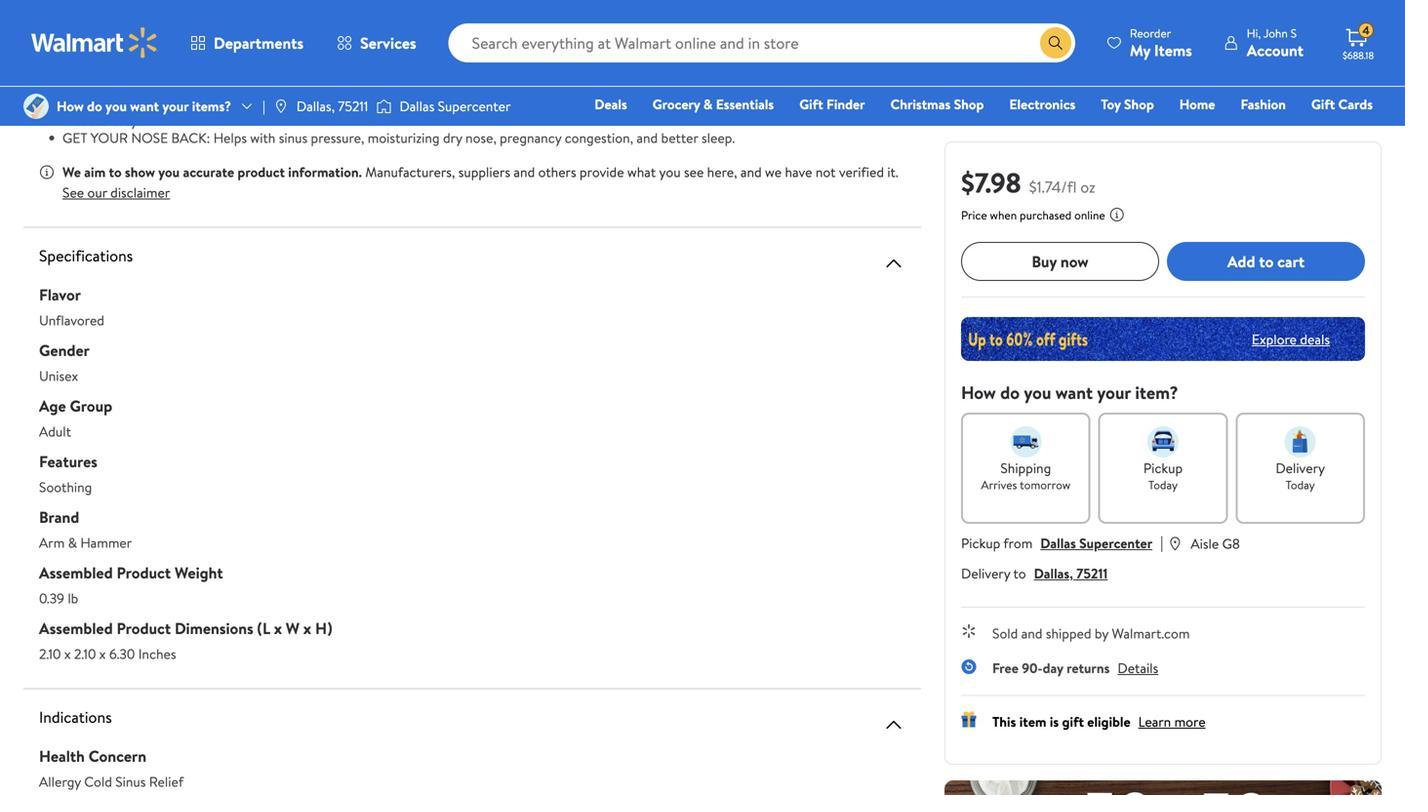 Task type: vqa. For each thing, say whether or not it's contained in the screenshot.
the formula:
yes



Task type: describe. For each thing, give the bounding box(es) containing it.
gift finder link
[[791, 94, 874, 115]]

and right the sold
[[1021, 624, 1043, 643]]

that's
[[570, 43, 603, 62]]

gifting made easy image
[[961, 712, 977, 727]]

2 saline from the left
[[338, 60, 372, 79]]

reorder
[[1130, 25, 1171, 41]]

hi,
[[1247, 25, 1261, 41]]

habit
[[438, 43, 468, 62]]

returns
[[1067, 659, 1110, 678]]

0 vertical spatial dallas
[[400, 97, 434, 116]]

items
[[1154, 40, 1192, 61]]

congestion
[[722, 94, 787, 113]]

you down doctor
[[105, 97, 127, 116]]

explore deals link
[[1244, 322, 1338, 356]]

supercenter inside pickup from dallas supercenter |
[[1079, 534, 1152, 553]]

services button
[[320, 20, 433, 66]]

your
[[91, 128, 128, 147]]

want for items?
[[130, 97, 159, 116]]

our
[[87, 183, 107, 202]]

price when purchased online
[[961, 207, 1105, 223]]

relief
[[149, 772, 184, 791]]

dimensions
[[175, 618, 253, 639]]

how do you want your item?
[[961, 381, 1178, 405]]

forming
[[471, 43, 518, 62]]

details
[[1118, 659, 1158, 678]]

gift for finder
[[799, 95, 823, 114]]

online
[[1074, 207, 1105, 223]]

formula:
[[178, 94, 247, 113]]

shipped
[[1046, 624, 1091, 643]]

fashion
[[1241, 95, 1286, 114]]

provide
[[580, 162, 624, 181]]

2 as from the left
[[723, 43, 735, 62]]

& inside flavor unflavored gender unisex age group adult features soothing brand arm & hammer assembled product weight 0.39 lb assembled product dimensions (l x w x h) 2.10 x 2.10 x 6.30 inches
[[68, 533, 77, 552]]

gift finder
[[799, 95, 865, 114]]

breathe
[[62, 111, 108, 130]]

nasal
[[376, 60, 408, 79]]

1 product from the top
[[117, 562, 171, 583]]

when
[[990, 207, 1017, 223]]

safe
[[606, 43, 630, 62]]

walmart.com
[[1112, 624, 1190, 643]]

do for how do you want your item?
[[1000, 381, 1020, 405]]

eligible
[[1087, 712, 1130, 731]]

or
[[813, 43, 825, 62]]

registry
[[1148, 122, 1198, 141]]

prescription
[[348, 77, 419, 96]]

deals
[[1300, 330, 1330, 349]]

0 vertical spatial supercenter
[[438, 97, 511, 116]]

cards
[[1338, 95, 1373, 114]]

concern
[[88, 745, 146, 767]]

now
[[1060, 251, 1089, 272]]

6.30
[[109, 644, 135, 663]]

and left otc
[[423, 77, 444, 96]]

 image for how do you want your items?
[[23, 94, 49, 119]]

here,
[[707, 162, 737, 181]]

g8
[[1222, 534, 1240, 553]]

s
[[1291, 25, 1297, 41]]

specifications image
[[882, 252, 905, 275]]

for
[[238, 77, 257, 96]]

otc
[[447, 77, 474, 96]]

delivery for today
[[1276, 459, 1325, 478]]

we
[[62, 162, 81, 181]]

1 vertical spatial 75211
[[1076, 564, 1108, 583]]

and right soothe
[[591, 94, 613, 113]]

indications
[[39, 706, 112, 728]]

dallas supercenter
[[400, 97, 511, 116]]

sinus
[[279, 128, 308, 147]]

1 vertical spatial dallas,
[[1034, 564, 1073, 583]]

day inside instant relief for severe congestion: drug-free, non-habit forming formula that's safe to use as often as needed, day or night. follow the leader: simply saline is the #1 saline nasal spray brand. doctor recommended: for use with other prescription and otc allergy/cold medications. extra strength formula: hypertonic formula with calming eucalyptus helps soothe and moisturize severe congestion to help you breathe easy. get your nose back: helps with sinus pressure, moisturizing dry nose, pregnancy congestion, and better sleep.
[[789, 43, 809, 62]]

shipping
[[1000, 459, 1051, 478]]

nose
[[131, 128, 168, 147]]

to inside button
[[1259, 251, 1274, 272]]

information.
[[288, 162, 362, 181]]

details button
[[1118, 659, 1158, 678]]

features
[[39, 451, 97, 472]]

one debit link
[[1214, 121, 1298, 142]]

follow
[[62, 60, 118, 79]]

want for item?
[[1055, 381, 1093, 405]]

intent image for delivery image
[[1285, 426, 1316, 458]]

0 horizontal spatial 75211
[[338, 97, 368, 116]]

you inside instant relief for severe congestion: drug-free, non-habit forming formula that's safe to use as often as needed, day or night. follow the leader: simply saline is the #1 saline nasal spray brand. doctor recommended: for use with other prescription and otc allergy/cold medications. extra strength formula: hypertonic formula with calming eucalyptus helps soothe and moisturize severe congestion to help you breathe easy. get your nose back: helps with sinus pressure, moisturizing dry nose, pregnancy congestion, and better sleep.
[[835, 94, 857, 113]]

item?
[[1135, 381, 1178, 405]]

gift
[[1062, 712, 1084, 731]]

departments
[[214, 32, 304, 54]]

often
[[688, 43, 720, 62]]

toy shop
[[1101, 95, 1154, 114]]

delivery for to
[[961, 564, 1010, 583]]

buy now
[[1032, 251, 1089, 272]]

gift cards link
[[1302, 94, 1382, 115]]

lb
[[68, 589, 78, 608]]

shop for toy shop
[[1124, 95, 1154, 114]]

you left see
[[659, 162, 681, 181]]

my
[[1130, 40, 1150, 61]]

eucalyptus
[[447, 94, 510, 113]]

unflavored
[[39, 311, 104, 330]]

you up intent image for shipping
[[1024, 381, 1051, 405]]

cold
[[84, 772, 112, 791]]

what
[[627, 162, 656, 181]]

h)
[[315, 618, 332, 639]]

helps
[[213, 128, 247, 147]]

item
[[1019, 712, 1046, 731]]

to right safe
[[633, 43, 646, 62]]

others
[[538, 162, 576, 181]]

dry
[[443, 128, 462, 147]]

and left better
[[637, 128, 658, 147]]

intent image for pickup image
[[1147, 426, 1179, 458]]

dallas inside pickup from dallas supercenter |
[[1040, 534, 1076, 553]]

back:
[[171, 128, 210, 147]]

sinus
[[115, 772, 146, 791]]

christmas shop link
[[882, 94, 993, 115]]

account
[[1247, 40, 1304, 61]]

pickup for pickup from dallas supercenter |
[[961, 534, 1000, 553]]

needed,
[[739, 43, 786, 62]]

1 horizontal spatial day
[[1043, 659, 1063, 678]]

allergy/cold
[[477, 77, 547, 96]]

reorder my items
[[1130, 25, 1192, 61]]

learn
[[1138, 712, 1171, 731]]

soothing
[[39, 478, 92, 497]]

you right show
[[158, 162, 180, 181]]

0 vertical spatial formula
[[521, 43, 567, 62]]

2 horizontal spatial with
[[370, 94, 395, 113]]

product
[[238, 162, 285, 181]]

your for item?
[[1097, 381, 1131, 405]]



Task type: locate. For each thing, give the bounding box(es) containing it.
0 vertical spatial do
[[87, 97, 102, 116]]

debit
[[1256, 122, 1289, 141]]

dallas, down other
[[296, 97, 335, 116]]

shop right the christmas
[[954, 95, 984, 114]]

how do you want your items?
[[57, 97, 231, 116]]

pickup down intent image for pickup
[[1143, 459, 1183, 478]]

1 horizontal spatial shop
[[1124, 95, 1154, 114]]

0 vertical spatial delivery
[[1276, 459, 1325, 478]]

to left 'cart'
[[1259, 251, 1274, 272]]

and left we
[[740, 162, 762, 181]]

not
[[816, 162, 836, 181]]

$688.18
[[1343, 49, 1374, 62]]

deals link
[[586, 94, 636, 115]]

2 today from the left
[[1286, 477, 1315, 493]]

1 vertical spatial your
[[1097, 381, 1131, 405]]

congestion:
[[249, 43, 341, 62]]

0 horizontal spatial  image
[[23, 94, 49, 119]]

congestion,
[[565, 128, 633, 147]]

shop for christmas shop
[[954, 95, 984, 114]]

1 vertical spatial product
[[117, 618, 171, 639]]

specifications
[[39, 245, 133, 266]]

by
[[1095, 624, 1108, 643]]

1 horizontal spatial gift
[[1311, 95, 1335, 114]]

how down doctor
[[57, 97, 84, 116]]

one debit
[[1223, 122, 1289, 141]]

use
[[649, 43, 669, 62], [261, 77, 281, 96]]

pickup left from
[[961, 534, 1000, 553]]

pickup
[[1143, 459, 1183, 478], [961, 534, 1000, 553]]

1 horizontal spatial how
[[961, 381, 996, 405]]

2.10 down 0.39
[[39, 644, 61, 663]]

use right for
[[261, 77, 281, 96]]

1 vertical spatial day
[[1043, 659, 1063, 678]]

recommended:
[[123, 77, 234, 96]]

electronics
[[1009, 95, 1076, 114]]

0 horizontal spatial gift
[[799, 95, 823, 114]]

& right arm
[[68, 533, 77, 552]]

 image
[[273, 99, 289, 114]]

0 horizontal spatial with
[[250, 128, 275, 147]]

hypertonic
[[250, 94, 317, 113]]

you right help
[[835, 94, 857, 113]]

legal information image
[[1109, 207, 1125, 222]]

1 vertical spatial how
[[961, 381, 996, 405]]

as
[[673, 43, 684, 62], [723, 43, 735, 62]]

your for items?
[[162, 97, 189, 116]]

how
[[57, 97, 84, 116], [961, 381, 996, 405]]

to right aim
[[109, 162, 122, 181]]

0 vertical spatial day
[[789, 43, 809, 62]]

formula
[[521, 43, 567, 62], [320, 94, 366, 113]]

explore deals
[[1252, 330, 1330, 349]]

1 as from the left
[[673, 43, 684, 62]]

1 horizontal spatial formula
[[521, 43, 567, 62]]

we aim to show you accurate product information. manufacturers, suppliers and others provide what you see here, and we have not verified it. see our disclaimer
[[62, 162, 898, 202]]

(l
[[257, 618, 270, 639]]

& right grocery at left
[[703, 95, 713, 114]]

0 vertical spatial how
[[57, 97, 84, 116]]

 image for dallas supercenter
[[376, 97, 392, 116]]

2.10 left 6.30
[[74, 644, 96, 663]]

gift inside gift cards registry
[[1311, 95, 1335, 114]]

1 vertical spatial &
[[68, 533, 77, 552]]

purchased
[[1020, 207, 1072, 223]]

simply
[[206, 60, 245, 79]]

0 vertical spatial is
[[287, 60, 295, 79]]

doctor
[[62, 77, 120, 96]]

add to cart
[[1227, 251, 1305, 272]]

0 vertical spatial use
[[649, 43, 669, 62]]

gift for cards
[[1311, 95, 1335, 114]]

1 horizontal spatial as
[[723, 43, 735, 62]]

0 horizontal spatial formula
[[320, 94, 366, 113]]

today for pickup
[[1148, 477, 1178, 493]]

dallas up 'dallas, 75211' button
[[1040, 534, 1076, 553]]

0.39
[[39, 589, 64, 608]]

home
[[1179, 95, 1215, 114]]

walmart image
[[31, 27, 158, 59]]

shop right toy
[[1124, 95, 1154, 114]]

today inside pickup today
[[1148, 477, 1178, 493]]

1 horizontal spatial dallas,
[[1034, 564, 1073, 583]]

1 vertical spatial do
[[1000, 381, 1020, 405]]

unisex
[[39, 366, 78, 385]]

1 shop from the left
[[954, 95, 984, 114]]

free 90-day returns details
[[992, 659, 1158, 678]]

1 horizontal spatial |
[[1160, 532, 1163, 553]]

day
[[789, 43, 809, 62], [1043, 659, 1063, 678]]

assembled up "lb"
[[39, 562, 113, 583]]

0 horizontal spatial |
[[262, 97, 265, 116]]

0 horizontal spatial pickup
[[961, 534, 1000, 553]]

today
[[1148, 477, 1178, 493], [1286, 477, 1315, 493]]

soothe
[[547, 94, 588, 113]]

want up nose
[[130, 97, 159, 116]]

home link
[[1171, 94, 1224, 115]]

this item is gift eligible learn more
[[992, 712, 1206, 731]]

intent image for shipping image
[[1010, 426, 1041, 458]]

1 horizontal spatial 2.10
[[74, 644, 96, 663]]

gift left finder
[[799, 95, 823, 114]]

Search search field
[[448, 23, 1075, 62]]

0 horizontal spatial your
[[162, 97, 189, 116]]

how up arrives
[[961, 381, 996, 405]]

0 horizontal spatial is
[[287, 60, 295, 79]]

your down recommended:
[[162, 97, 189, 116]]

delivery down intent image for delivery
[[1276, 459, 1325, 478]]

cart
[[1277, 251, 1305, 272]]

oz
[[1080, 176, 1095, 198]]

arrives
[[981, 477, 1017, 493]]

product down hammer on the left
[[117, 562, 171, 583]]

1 horizontal spatial with
[[284, 77, 309, 96]]

electronics link
[[1000, 94, 1084, 115]]

with left other
[[284, 77, 309, 96]]

do up intent image for shipping
[[1000, 381, 1020, 405]]

pressure,
[[311, 128, 364, 147]]

0 horizontal spatial how
[[57, 97, 84, 116]]

grocery & essentials
[[653, 95, 774, 114]]

add to cart button
[[1167, 242, 1365, 281]]

0 vertical spatial dallas,
[[296, 97, 335, 116]]

1 saline from the left
[[249, 60, 283, 79]]

saline down departments
[[249, 60, 283, 79]]

moisturizing
[[368, 128, 440, 147]]

free
[[992, 659, 1019, 678]]

0 horizontal spatial as
[[673, 43, 684, 62]]

2 gift from the left
[[1311, 95, 1335, 114]]

 image down prescription
[[376, 97, 392, 116]]

1 vertical spatial want
[[1055, 381, 1093, 405]]

nose,
[[465, 128, 496, 147]]

use right safe
[[649, 43, 669, 62]]

1 vertical spatial dallas
[[1040, 534, 1076, 553]]

1 horizontal spatial delivery
[[1276, 459, 1325, 478]]

pickup for pickup today
[[1143, 459, 1183, 478]]

sold and shipped by walmart.com
[[992, 624, 1190, 643]]

registry link
[[1139, 121, 1207, 142]]

walmart+ link
[[1306, 121, 1382, 142]]

medications.
[[550, 77, 624, 96]]

as right often
[[723, 43, 735, 62]]

your
[[162, 97, 189, 116], [1097, 381, 1131, 405]]

aisle g8
[[1191, 534, 1240, 553]]

75211 down other
[[338, 97, 368, 116]]

0 vertical spatial |
[[262, 97, 265, 116]]

weight
[[175, 562, 223, 583]]

today inside delivery today
[[1286, 477, 1315, 493]]

we
[[765, 162, 782, 181]]

0 horizontal spatial dallas
[[400, 97, 434, 116]]

tomorrow
[[1020, 477, 1071, 493]]

0 vertical spatial pickup
[[1143, 459, 1183, 478]]

gift left cards at the right
[[1311, 95, 1335, 114]]

aisle
[[1191, 534, 1219, 553]]

arm
[[39, 533, 65, 552]]

0 horizontal spatial dallas,
[[296, 97, 335, 116]]

0 horizontal spatial use
[[261, 77, 281, 96]]

dallas, down pickup from dallas supercenter |
[[1034, 564, 1073, 583]]

1 horizontal spatial 75211
[[1076, 564, 1108, 583]]

search icon image
[[1048, 35, 1063, 51]]

1 horizontal spatial saline
[[338, 60, 372, 79]]

2 assembled from the top
[[39, 618, 113, 639]]

add
[[1227, 251, 1255, 272]]

price
[[961, 207, 987, 223]]

do down doctor
[[87, 97, 102, 116]]

0 vertical spatial &
[[703, 95, 713, 114]]

0 horizontal spatial shop
[[954, 95, 984, 114]]

1 vertical spatial is
[[1050, 712, 1059, 731]]

instant relief for severe congestion: drug-free, non-habit forming formula that's safe to use as often as needed, day or night. follow the leader: simply saline is the #1 saline nasal spray brand. doctor recommended: for use with other prescription and otc allergy/cold medications. extra strength formula: hypertonic formula with calming eucalyptus helps soothe and moisturize severe congestion to help you breathe easy. get your nose back: helps with sinus pressure, moisturizing dry nose, pregnancy congestion, and better sleep.
[[62, 43, 862, 147]]

0 vertical spatial product
[[117, 562, 171, 583]]

0 horizontal spatial today
[[1148, 477, 1178, 493]]

0 horizontal spatial do
[[87, 97, 102, 116]]

0 vertical spatial 75211
[[338, 97, 368, 116]]

Walmart Site-Wide search field
[[448, 23, 1075, 62]]

1 horizontal spatial &
[[703, 95, 713, 114]]

75211
[[338, 97, 368, 116], [1076, 564, 1108, 583]]

is left gift on the right bottom
[[1050, 712, 1059, 731]]

indications image
[[882, 713, 905, 737]]

0 horizontal spatial saline
[[249, 60, 283, 79]]

gift
[[799, 95, 823, 114], [1311, 95, 1335, 114]]

today for delivery
[[1286, 477, 1315, 493]]

1 horizontal spatial use
[[649, 43, 669, 62]]

1 gift from the left
[[799, 95, 823, 114]]

| right formula: on the left of page
[[262, 97, 265, 116]]

1 horizontal spatial want
[[1055, 381, 1093, 405]]

the
[[120, 60, 146, 79]]

supercenter up 'dallas, 75211' button
[[1079, 534, 1152, 553]]

aim
[[84, 162, 106, 181]]

want left item?
[[1055, 381, 1093, 405]]

0 vertical spatial your
[[162, 97, 189, 116]]

1 horizontal spatial  image
[[376, 97, 392, 116]]

2 2.10 from the left
[[74, 644, 96, 663]]

items?
[[192, 97, 231, 116]]

how for how do you want your item?
[[961, 381, 996, 405]]

buy
[[1032, 251, 1057, 272]]

 image
[[23, 94, 49, 119], [376, 97, 392, 116]]

brand
[[39, 506, 79, 528]]

deals
[[595, 95, 627, 114]]

0 horizontal spatial 2.10
[[39, 644, 61, 663]]

2 product from the top
[[117, 618, 171, 639]]

saline right #1
[[338, 60, 372, 79]]

0 vertical spatial assembled
[[39, 562, 113, 583]]

is left the at the left top of page
[[287, 60, 295, 79]]

as left often
[[673, 43, 684, 62]]

to inside we aim to show you accurate product information. manufacturers, suppliers and others provide what you see here, and we have not verified it. see our disclaimer
[[109, 162, 122, 181]]

formula left that's
[[521, 43, 567, 62]]

product
[[117, 562, 171, 583], [117, 618, 171, 639]]

delivery down from
[[961, 564, 1010, 583]]

0 horizontal spatial delivery
[[961, 564, 1010, 583]]

 image left extra
[[23, 94, 49, 119]]

more
[[1174, 712, 1206, 731]]

today down intent image for pickup
[[1148, 477, 1178, 493]]

with down nasal
[[370, 94, 395, 113]]

assembled down "lb"
[[39, 618, 113, 639]]

1 horizontal spatial your
[[1097, 381, 1131, 405]]

and left others
[[514, 162, 535, 181]]

1 assembled from the top
[[39, 562, 113, 583]]

1 today from the left
[[1148, 477, 1178, 493]]

2 shop from the left
[[1124, 95, 1154, 114]]

1 vertical spatial pickup
[[961, 534, 1000, 553]]

is inside instant relief for severe congestion: drug-free, non-habit forming formula that's safe to use as often as needed, day or night. follow the leader: simply saline is the #1 saline nasal spray brand. doctor recommended: for use with other prescription and otc allergy/cold medications. extra strength formula: hypertonic formula with calming eucalyptus helps soothe and moisturize severe congestion to help you breathe easy. get your nose back: helps with sinus pressure, moisturizing dry nose, pregnancy congestion, and better sleep.
[[287, 60, 295, 79]]

up to sixty percent off deals. shop now. image
[[961, 317, 1365, 361]]

for
[[166, 43, 194, 62]]

today down intent image for delivery
[[1286, 477, 1315, 493]]

sleep.
[[701, 128, 735, 147]]

free,
[[379, 43, 407, 62]]

0 horizontal spatial day
[[789, 43, 809, 62]]

1 horizontal spatial supercenter
[[1079, 534, 1152, 553]]

with left sinus
[[250, 128, 275, 147]]

health
[[39, 745, 85, 767]]

0 vertical spatial want
[[130, 97, 159, 116]]

do
[[87, 97, 102, 116], [1000, 381, 1020, 405]]

1 vertical spatial use
[[261, 77, 281, 96]]

1 vertical spatial supercenter
[[1079, 534, 1152, 553]]

see
[[684, 162, 704, 181]]

day left returns at right bottom
[[1043, 659, 1063, 678]]

day left or
[[789, 43, 809, 62]]

to left help
[[790, 94, 803, 113]]

1 horizontal spatial pickup
[[1143, 459, 1183, 478]]

75211 down dallas supercenter button
[[1076, 564, 1108, 583]]

1 horizontal spatial is
[[1050, 712, 1059, 731]]

1 vertical spatial formula
[[320, 94, 366, 113]]

| left aisle
[[1160, 532, 1163, 553]]

formula up "pressure,"
[[320, 94, 366, 113]]

1 vertical spatial delivery
[[961, 564, 1010, 583]]

1 vertical spatial |
[[1160, 532, 1163, 553]]

0 horizontal spatial &
[[68, 533, 77, 552]]

product up inches
[[117, 618, 171, 639]]

1 horizontal spatial do
[[1000, 381, 1020, 405]]

1 horizontal spatial today
[[1286, 477, 1315, 493]]

1 horizontal spatial dallas
[[1040, 534, 1076, 553]]

0 horizontal spatial supercenter
[[438, 97, 511, 116]]

supercenter down otc
[[438, 97, 511, 116]]

flavor unflavored gender unisex age group adult features soothing brand arm & hammer assembled product weight 0.39 lb assembled product dimensions (l x w x h) 2.10 x 2.10 x 6.30 inches
[[39, 284, 332, 663]]

to down from
[[1013, 564, 1026, 583]]

dallas up "moisturizing"
[[400, 97, 434, 116]]

0 horizontal spatial want
[[130, 97, 159, 116]]

essentials
[[716, 95, 774, 114]]

dallas, 75211
[[296, 97, 368, 116]]

1 vertical spatial assembled
[[39, 618, 113, 639]]

show
[[125, 162, 155, 181]]

#1
[[321, 60, 334, 79]]

|
[[262, 97, 265, 116], [1160, 532, 1163, 553]]

pickup inside pickup from dallas supercenter |
[[961, 534, 1000, 553]]

1 2.10 from the left
[[39, 644, 61, 663]]

how for how do you want your items?
[[57, 97, 84, 116]]

$7.98
[[961, 163, 1021, 201]]

your left item?
[[1097, 381, 1131, 405]]

saline
[[249, 60, 283, 79], [338, 60, 372, 79]]

do for how do you want your items?
[[87, 97, 102, 116]]



